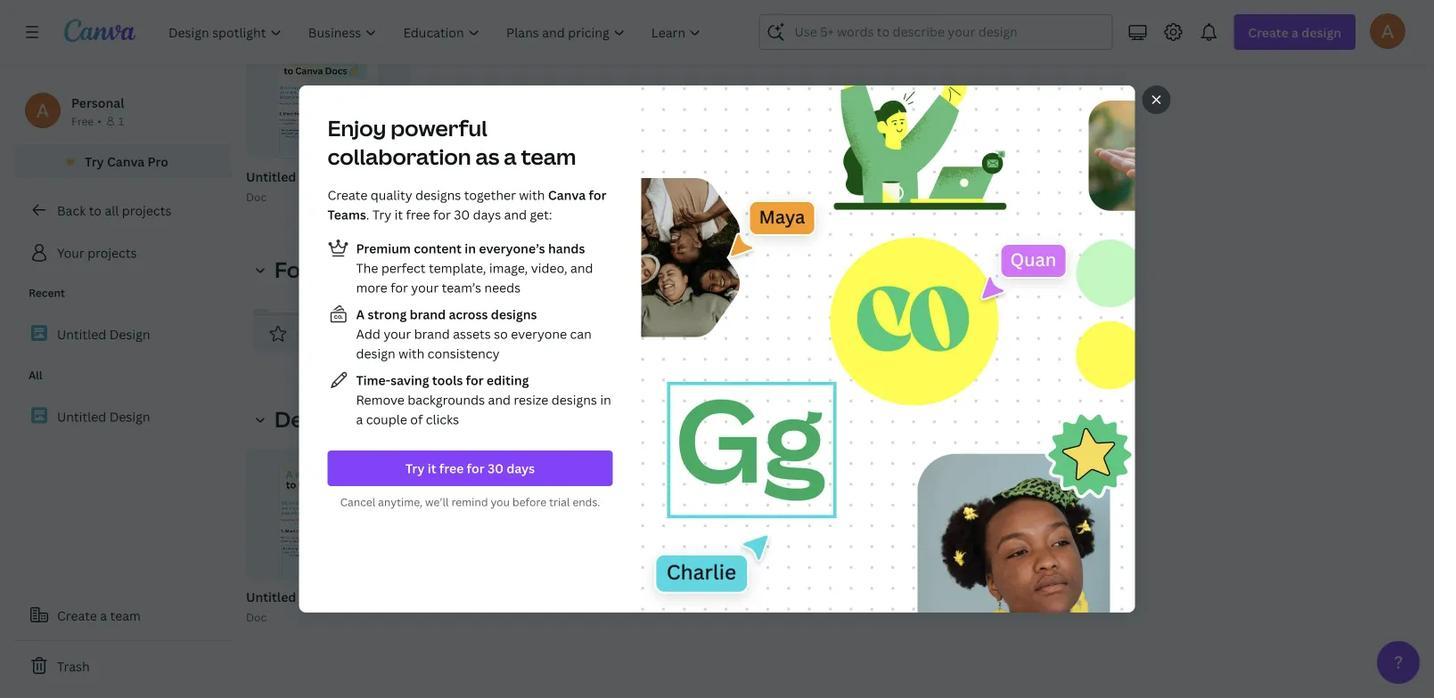 Task type: describe. For each thing, give the bounding box(es) containing it.
cancel anytime, we'll remind you before trial ends.
[[340, 495, 600, 510]]

together
[[464, 187, 516, 204]]

designs inside time-saving tools for editing remove backgrounds and resize designs in a couple of clicks
[[552, 392, 597, 409]]

add
[[356, 326, 381, 343]]

back to all projects link
[[14, 193, 232, 228]]

back to all projects
[[57, 202, 171, 219]]

your projects link
[[14, 235, 232, 271]]

for inside canva for teams
[[589, 187, 607, 204]]

free inside button
[[439, 460, 464, 477]]

needs
[[484, 279, 521, 296]]

doc for first untitled design button from the bottom
[[246, 611, 267, 626]]

untitled design doc for first untitled design button from the top of the page
[[246, 168, 341, 205]]

to
[[89, 202, 102, 219]]

1 untitled design from the top
[[57, 326, 150, 343]]

all
[[29, 368, 42, 383]]

uploads
[[509, 323, 560, 340]]

as
[[476, 142, 499, 171]]

team inside enjoy powerful collaboration as a team
[[521, 142, 576, 171]]

tools
[[432, 372, 463, 389]]

.
[[366, 206, 369, 223]]

folders
[[275, 256, 355, 285]]

powerful
[[391, 114, 488, 143]]

your projects
[[57, 245, 137, 262]]

0 vertical spatial 30
[[454, 206, 470, 223]]

enjoy
[[328, 114, 386, 143]]

before
[[512, 495, 547, 510]]

try for try canva pro
[[85, 153, 104, 170]]

for inside time-saving tools for editing remove backgrounds and resize designs in a couple of clicks
[[466, 372, 484, 389]]

trash link
[[14, 649, 232, 685]]

it inside button
[[428, 460, 436, 477]]

try it free for 30 days button
[[328, 451, 613, 487]]

the
[[356, 260, 378, 277]]

cancel
[[340, 495, 375, 510]]

template,
[[429, 260, 486, 277]]

teams
[[328, 206, 366, 223]]

0 horizontal spatial designs
[[416, 187, 461, 204]]

time-saving tools for editing remove backgrounds and resize designs in a couple of clicks
[[356, 372, 611, 428]]

perfect
[[381, 260, 426, 277]]

try for try it free for 30 days
[[405, 460, 425, 477]]

we'll
[[425, 495, 449, 510]]

of
[[410, 411, 423, 428]]

pro
[[148, 153, 168, 170]]

a inside time-saving tools for editing remove backgrounds and resize designs in a couple of clicks
[[356, 411, 363, 428]]

content
[[414, 240, 462, 257]]

everyone
[[511, 326, 567, 343]]

canva for teams
[[328, 187, 607, 223]]

create for create quality designs together with
[[328, 187, 368, 204]]

can
[[570, 326, 592, 343]]

canva inside button
[[107, 153, 145, 170]]

hands
[[548, 240, 585, 257]]

0 horizontal spatial it
[[395, 206, 403, 223]]

more
[[356, 279, 387, 296]]

recent
[[29, 286, 65, 300]]

0 vertical spatial free
[[406, 206, 430, 223]]

0 vertical spatial projects
[[122, 202, 171, 219]]

team's
[[442, 279, 481, 296]]

•
[[97, 114, 102, 128]]

and inside the 'premium content in everyone's hands the perfect template, image, video, and more for your team's needs'
[[571, 260, 593, 277]]

design
[[356, 345, 396, 362]]

a inside create a team button
[[100, 608, 107, 624]]

try canva pro
[[85, 153, 168, 170]]

untitled design doc for first untitled design button from the bottom
[[246, 590, 341, 626]]

in inside time-saving tools for editing remove backgrounds and resize designs in a couple of clicks
[[600, 392, 611, 409]]

1 vertical spatial brand
[[414, 326, 450, 343]]

1 untitled design link from the top
[[14, 316, 232, 353]]

remind
[[451, 495, 488, 510]]

team inside button
[[110, 608, 141, 624]]

saving
[[391, 372, 429, 389]]

image,
[[489, 260, 528, 277]]

premium
[[356, 240, 411, 257]]

back
[[57, 202, 86, 219]]

remove
[[356, 392, 405, 409]]

all
[[105, 202, 119, 219]]

doc for first untitled design button from the top of the page
[[246, 190, 267, 205]]



Task type: locate. For each thing, give the bounding box(es) containing it.
0 vertical spatial create
[[328, 187, 368, 204]]

team up get:
[[521, 142, 576, 171]]

2 vertical spatial designs
[[552, 392, 597, 409]]

1 horizontal spatial with
[[519, 187, 545, 204]]

canva up get:
[[548, 187, 586, 204]]

trash
[[57, 658, 90, 675]]

2 doc from the top
[[246, 611, 267, 626]]

try right .
[[373, 206, 391, 223]]

0 horizontal spatial canva
[[107, 153, 145, 170]]

brand
[[410, 306, 446, 323], [414, 326, 450, 343]]

across
[[449, 306, 488, 323]]

untitled
[[246, 168, 296, 185], [57, 326, 106, 343], [57, 409, 106, 425], [246, 590, 296, 607]]

0 horizontal spatial create
[[57, 608, 97, 624]]

resize
[[514, 392, 549, 409]]

untitled design button
[[246, 166, 341, 189], [246, 588, 341, 610]]

0 horizontal spatial with
[[399, 345, 425, 362]]

0 horizontal spatial days
[[473, 206, 501, 223]]

0 vertical spatial try
[[85, 153, 104, 170]]

design
[[299, 168, 341, 185], [109, 326, 150, 343], [109, 409, 150, 425], [299, 590, 341, 607]]

and down hands
[[571, 260, 593, 277]]

1 vertical spatial canva
[[548, 187, 586, 204]]

time-
[[356, 372, 391, 389]]

consistency
[[428, 345, 500, 362]]

and inside time-saving tools for editing remove backgrounds and resize designs in a couple of clicks
[[488, 392, 511, 409]]

create for create a team
[[57, 608, 97, 624]]

0 vertical spatial and
[[504, 206, 527, 223]]

in up template,
[[465, 240, 476, 257]]

starred
[[314, 323, 359, 340]]

0 vertical spatial untitled design link
[[14, 316, 232, 353]]

in right resize
[[600, 392, 611, 409]]

a right the as
[[504, 142, 517, 171]]

1 horizontal spatial designs
[[491, 306, 537, 323]]

and down editing
[[488, 392, 511, 409]]

with up get:
[[519, 187, 545, 204]]

and for time-saving tools for editing remove backgrounds and resize designs in a couple of clicks
[[488, 392, 511, 409]]

designs button
[[246, 402, 367, 438]]

a up trash link
[[100, 608, 107, 624]]

anytime,
[[378, 495, 423, 510]]

2 vertical spatial and
[[488, 392, 511, 409]]

2 horizontal spatial try
[[405, 460, 425, 477]]

try it free for 30 days
[[405, 460, 535, 477]]

1 horizontal spatial it
[[428, 460, 436, 477]]

1 vertical spatial untitled design
[[57, 409, 150, 425]]

backgrounds
[[408, 392, 485, 409]]

create up trash at bottom left
[[57, 608, 97, 624]]

30 inside button
[[488, 460, 504, 477]]

it up we'll
[[428, 460, 436, 477]]

in
[[465, 240, 476, 257], [600, 392, 611, 409]]

get:
[[530, 206, 552, 223]]

0 horizontal spatial 30
[[454, 206, 470, 223]]

team up trash link
[[110, 608, 141, 624]]

1 vertical spatial days
[[507, 460, 535, 477]]

0 vertical spatial in
[[465, 240, 476, 257]]

0 horizontal spatial free
[[406, 206, 430, 223]]

1 horizontal spatial try
[[373, 206, 391, 223]]

quality
[[371, 187, 412, 204]]

clicks
[[426, 411, 459, 428]]

0 vertical spatial team
[[521, 142, 576, 171]]

0 vertical spatial doc
[[246, 190, 267, 205]]

1 vertical spatial it
[[428, 460, 436, 477]]

create a team button
[[14, 598, 232, 634]]

try up 'anytime,'
[[405, 460, 425, 477]]

brand right strong
[[410, 306, 446, 323]]

0 horizontal spatial team
[[110, 608, 141, 624]]

trial
[[549, 495, 570, 510]]

1 untitled design doc from the top
[[246, 168, 341, 205]]

couple
[[366, 411, 407, 428]]

list containing premium content in everyone's hands
[[328, 238, 613, 430]]

1 vertical spatial projects
[[87, 245, 137, 262]]

0 horizontal spatial try
[[85, 153, 104, 170]]

try canva pro button
[[14, 144, 232, 178]]

0 vertical spatial untitled design
[[57, 326, 150, 343]]

create up teams
[[328, 187, 368, 204]]

free •
[[71, 114, 102, 128]]

1 vertical spatial untitled design doc
[[246, 590, 341, 626]]

1 untitled design button from the top
[[246, 166, 341, 189]]

create
[[328, 187, 368, 204], [57, 608, 97, 624]]

everyone's
[[479, 240, 545, 257]]

2 vertical spatial try
[[405, 460, 425, 477]]

for inside button
[[467, 460, 485, 477]]

0 vertical spatial days
[[473, 206, 501, 223]]

days up before at the bottom of the page
[[507, 460, 535, 477]]

and for . try it free for 30 days and get:
[[504, 206, 527, 223]]

your inside a strong brand across designs add your brand assets so everyone can design with consistency
[[384, 326, 411, 343]]

collaboration
[[328, 142, 471, 171]]

in inside the 'premium content in everyone's hands the perfect template, image, video, and more for your team's needs'
[[465, 240, 476, 257]]

untitled design doc
[[246, 168, 341, 205], [246, 590, 341, 626]]

canva inside canva for teams
[[548, 187, 586, 204]]

1 horizontal spatial create
[[328, 187, 368, 204]]

1 vertical spatial untitled design button
[[246, 588, 341, 610]]

your down perfect
[[411, 279, 439, 296]]

try
[[85, 153, 104, 170], [373, 206, 391, 223], [405, 460, 425, 477]]

assets
[[453, 326, 491, 343]]

days
[[473, 206, 501, 223], [507, 460, 535, 477]]

30
[[454, 206, 470, 223], [488, 460, 504, 477]]

free up we'll
[[439, 460, 464, 477]]

days down together
[[473, 206, 501, 223]]

1 horizontal spatial team
[[521, 142, 576, 171]]

0 vertical spatial untitled design doc
[[246, 168, 341, 205]]

0 horizontal spatial in
[[465, 240, 476, 257]]

1 vertical spatial in
[[600, 392, 611, 409]]

2 untitled design button from the top
[[246, 588, 341, 610]]

2 untitled design from the top
[[57, 409, 150, 425]]

free
[[406, 206, 430, 223], [439, 460, 464, 477]]

and left get:
[[504, 206, 527, 223]]

untitled design
[[57, 326, 150, 343], [57, 409, 150, 425]]

30 up you on the left bottom
[[488, 460, 504, 477]]

enjoy powerful collaboration as a team
[[328, 114, 576, 171]]

you
[[491, 495, 510, 510]]

designs
[[416, 187, 461, 204], [491, 306, 537, 323], [552, 392, 597, 409]]

designs right resize
[[552, 392, 597, 409]]

2 untitled design doc from the top
[[246, 590, 341, 626]]

premium content in everyone's hands the perfect template, image, video, and more for your team's needs
[[356, 240, 593, 296]]

your inside the 'premium content in everyone's hands the perfect template, image, video, and more for your team's needs'
[[411, 279, 439, 296]]

1 vertical spatial create
[[57, 608, 97, 624]]

0 vertical spatial with
[[519, 187, 545, 204]]

projects
[[122, 202, 171, 219], [87, 245, 137, 262]]

1 vertical spatial try
[[373, 206, 391, 223]]

2 horizontal spatial designs
[[552, 392, 597, 409]]

1 vertical spatial doc
[[246, 611, 267, 626]]

0 vertical spatial a
[[504, 142, 517, 171]]

for
[[589, 187, 607, 204], [433, 206, 451, 223], [391, 279, 408, 296], [466, 372, 484, 389], [467, 460, 485, 477]]

with
[[519, 187, 545, 204], [399, 345, 425, 362]]

your
[[57, 245, 84, 262]]

0 horizontal spatial a
[[100, 608, 107, 624]]

a
[[356, 306, 365, 323]]

0 vertical spatial designs
[[416, 187, 461, 204]]

1 vertical spatial and
[[571, 260, 593, 277]]

1 vertical spatial 30
[[488, 460, 504, 477]]

it
[[395, 206, 403, 223], [428, 460, 436, 477]]

for inside the 'premium content in everyone's hands the perfect template, image, video, and more for your team's needs'
[[391, 279, 408, 296]]

starred link
[[246, 299, 427, 363]]

personal
[[71, 94, 124, 111]]

try down • at the left of page
[[85, 153, 104, 170]]

2 horizontal spatial a
[[504, 142, 517, 171]]

folders button
[[246, 253, 366, 288]]

1 horizontal spatial free
[[439, 460, 464, 477]]

your down strong
[[384, 326, 411, 343]]

doc
[[246, 190, 267, 205], [246, 611, 267, 626]]

ends.
[[573, 495, 600, 510]]

1 horizontal spatial in
[[600, 392, 611, 409]]

designs
[[275, 406, 356, 435]]

a inside enjoy powerful collaboration as a team
[[504, 142, 517, 171]]

a
[[504, 142, 517, 171], [356, 411, 363, 428], [100, 608, 107, 624]]

create inside create a team button
[[57, 608, 97, 624]]

0 vertical spatial canva
[[107, 153, 145, 170]]

it down quality
[[395, 206, 403, 223]]

2 vertical spatial a
[[100, 608, 107, 624]]

with up the saving
[[399, 345, 425, 362]]

0 vertical spatial untitled design button
[[246, 166, 341, 189]]

1 vertical spatial team
[[110, 608, 141, 624]]

canva left pro
[[107, 153, 145, 170]]

a left the 'couple'
[[356, 411, 363, 428]]

projects right your
[[87, 245, 137, 262]]

1 horizontal spatial canva
[[548, 187, 586, 204]]

so
[[494, 326, 508, 343]]

30 down create quality designs together with
[[454, 206, 470, 223]]

video,
[[531, 260, 567, 277]]

and
[[504, 206, 527, 223], [571, 260, 593, 277], [488, 392, 511, 409]]

1 doc from the top
[[246, 190, 267, 205]]

uploads link
[[442, 299, 623, 363]]

a strong brand across designs add your brand assets so everyone can design with consistency
[[356, 306, 592, 362]]

list
[[328, 238, 613, 430]]

0 vertical spatial your
[[411, 279, 439, 296]]

1 horizontal spatial a
[[356, 411, 363, 428]]

designs inside a strong brand across designs add your brand assets so everyone can design with consistency
[[491, 306, 537, 323]]

2 untitled design link from the top
[[14, 398, 232, 436]]

top level navigation element
[[157, 14, 716, 50]]

create a team
[[57, 608, 141, 624]]

. try it free for 30 days and get:
[[366, 206, 552, 223]]

1 vertical spatial untitled design link
[[14, 398, 232, 436]]

1 horizontal spatial 30
[[488, 460, 504, 477]]

1 vertical spatial free
[[439, 460, 464, 477]]

1 vertical spatial with
[[399, 345, 425, 362]]

with inside a strong brand across designs add your brand assets so everyone can design with consistency
[[399, 345, 425, 362]]

brand up consistency
[[414, 326, 450, 343]]

0 vertical spatial it
[[395, 206, 403, 223]]

editing
[[487, 372, 529, 389]]

free
[[71, 114, 94, 128]]

0 vertical spatial brand
[[410, 306, 446, 323]]

designs up . try it free for 30 days and get:
[[416, 187, 461, 204]]

1 vertical spatial designs
[[491, 306, 537, 323]]

1
[[118, 114, 124, 128]]

1 vertical spatial a
[[356, 411, 363, 428]]

create quality designs together with
[[328, 187, 548, 204]]

strong
[[368, 306, 407, 323]]

designs up so
[[491, 306, 537, 323]]

None search field
[[759, 14, 1113, 50]]

projects right all
[[122, 202, 171, 219]]

free down create quality designs together with
[[406, 206, 430, 223]]

days inside button
[[507, 460, 535, 477]]

1 horizontal spatial days
[[507, 460, 535, 477]]

1 vertical spatial your
[[384, 326, 411, 343]]

team
[[521, 142, 576, 171], [110, 608, 141, 624]]



Task type: vqa. For each thing, say whether or not it's contained in the screenshot.


